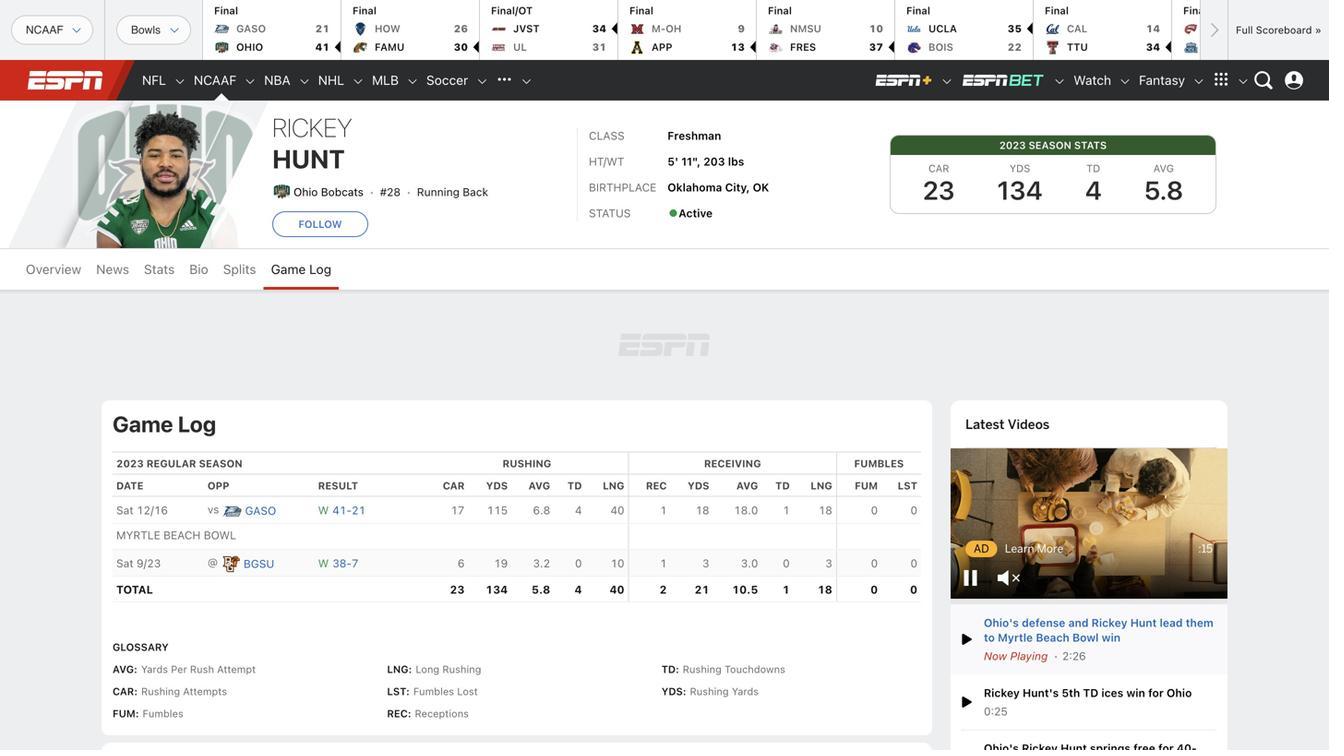 Task type: vqa. For each thing, say whether or not it's contained in the screenshot.


Task type: locate. For each thing, give the bounding box(es) containing it.
1 vertical spatial fum
[[113, 708, 135, 720]]

watch link
[[1066, 60, 1119, 101]]

unmute image
[[998, 567, 1022, 589]]

0 vertical spatial fum
[[855, 480, 878, 492]]

2 vertical spatial fumbles
[[143, 708, 183, 720]]

0 horizontal spatial log
[[178, 411, 216, 437]]

: up yds : rushing yards
[[676, 664, 679, 676]]

21 up 41 at the left top
[[315, 23, 330, 35]]

final up nmsu on the top of the page
[[768, 5, 792, 17]]

city,
[[725, 181, 750, 194]]

fum
[[855, 480, 878, 492], [113, 708, 135, 720]]

car left rushing yards element
[[929, 162, 949, 174]]

0 horizontal spatial 10
[[611, 557, 625, 570]]

1 sat from the top
[[116, 504, 134, 517]]

2 horizontal spatial rickey
[[1092, 616, 1127, 629]]

0 vertical spatial w
[[318, 504, 329, 517]]

ok
[[753, 181, 769, 194]]

sat for sat 9/23
[[116, 557, 134, 570]]

1 horizontal spatial 23
[[923, 175, 955, 205]]

final/ot
[[491, 5, 533, 17], [1183, 5, 1225, 17]]

avg : yards per rush attempt
[[113, 664, 256, 676]]

0 horizontal spatial rec
[[387, 708, 408, 720]]

0 horizontal spatial 5.8
[[532, 583, 550, 596]]

: for lng
[[409, 664, 412, 676]]

1 horizontal spatial rec
[[646, 480, 667, 492]]

1 vertical spatial myrtle
[[998, 631, 1033, 644]]

2023 up date
[[116, 458, 144, 470]]

2023 for 2023 regular season
[[116, 458, 144, 470]]

ohio right for
[[1167, 687, 1192, 699]]

134
[[997, 175, 1043, 205], [486, 583, 508, 596]]

1 vertical spatial car
[[443, 480, 465, 492]]

hunt inside ohio's defense and rickey hunt lead them to myrtle beach bowl win
[[1130, 616, 1157, 629]]

final for how
[[353, 5, 377, 17]]

0
[[871, 504, 878, 517], [911, 504, 918, 517], [575, 557, 582, 570], [783, 557, 790, 570], [871, 557, 878, 570], [911, 557, 918, 570], [871, 583, 878, 596], [910, 583, 918, 596]]

5.8 down yards per rush attempt element
[[1144, 175, 1183, 205]]

ohio bobcats
[[294, 186, 364, 198]]

espn bet image
[[1053, 75, 1066, 88]]

win up ices
[[1102, 631, 1121, 644]]

: for car
[[134, 686, 138, 698]]

fum : fumbles
[[113, 708, 183, 720]]

0 vertical spatial hunt
[[272, 144, 345, 174]]

gaso
[[236, 23, 266, 35], [245, 504, 276, 517]]

9/23
[[137, 557, 161, 570]]

overview link
[[18, 249, 89, 290]]

0 horizontal spatial final/ot
[[491, 5, 533, 17]]

soccer link
[[419, 60, 476, 101]]

win inside ohio's defense and rickey hunt lead them to myrtle beach bowl win
[[1102, 631, 1121, 644]]

#28
[[380, 186, 401, 198]]

1 vertical spatial lst
[[387, 686, 406, 698]]

: down lst : fumbles lost
[[408, 708, 411, 720]]

espn plus image
[[941, 75, 954, 88]]

ohio
[[294, 186, 318, 198], [1167, 687, 1192, 699]]

1 final from the left
[[214, 5, 238, 17]]

1 vertical spatial 5.8
[[532, 583, 550, 596]]

ul
[[513, 41, 527, 53]]

40 right the 6.8
[[611, 504, 625, 517]]

@
[[208, 556, 218, 569]]

10 right 3.2
[[611, 557, 625, 570]]

34 up 31
[[592, 23, 606, 35]]

final up how
[[353, 5, 377, 17]]

hunt
[[272, 144, 345, 174], [1130, 616, 1157, 629]]

1 vertical spatial 134
[[486, 583, 508, 596]]

sat down date
[[116, 504, 134, 517]]

0 vertical spatial game
[[271, 262, 306, 277]]

2 vertical spatial 4
[[575, 583, 582, 596]]

ohio up follow
[[294, 186, 318, 198]]

gaso up the ohio
[[236, 23, 266, 35]]

1 horizontal spatial yards
[[732, 686, 759, 698]]

1 horizontal spatial rickey
[[984, 687, 1020, 699]]

espn bet image
[[961, 73, 1046, 88]]

1 vertical spatial rec
[[387, 708, 408, 720]]

famu
[[375, 41, 405, 53]]

myrtle up now playing
[[998, 631, 1033, 644]]

1 horizontal spatial bowl
[[1073, 631, 1099, 644]]

1 horizontal spatial hunt
[[1130, 616, 1157, 629]]

0 vertical spatial lst
[[898, 480, 918, 492]]

1 horizontal spatial 134
[[997, 175, 1043, 205]]

car for 23
[[929, 162, 949, 174]]

1 horizontal spatial 3
[[825, 557, 832, 570]]

: up fum : fumbles
[[134, 686, 138, 698]]

rushing up yds : rushing yards
[[683, 664, 722, 676]]

1 horizontal spatial game
[[271, 262, 306, 277]]

stats link
[[137, 249, 182, 290]]

1 horizontal spatial win
[[1127, 687, 1145, 699]]

yards left per
[[141, 664, 168, 676]]

1 vertical spatial ohio
[[1167, 687, 1192, 699]]

vs
[[208, 503, 219, 516]]

2 horizontal spatial car
[[929, 162, 949, 174]]

10 up 37
[[869, 23, 883, 35]]

1 horizontal spatial log
[[309, 262, 331, 277]]

1 vertical spatial gaso
[[245, 504, 276, 517]]

1 horizontal spatial 10
[[869, 23, 883, 35]]

1 vertical spatial beach
[[1036, 631, 1070, 644]]

final for gaso
[[214, 5, 238, 17]]

game log down follow
[[271, 262, 331, 277]]

regular
[[146, 458, 196, 470]]

1 vertical spatial 10
[[611, 557, 625, 570]]

w
[[318, 504, 329, 517], [318, 557, 329, 570]]

5' 11", 203 lbs
[[668, 155, 744, 168]]

1 vertical spatial 34
[[1146, 41, 1160, 53]]

2 final/ot from the left
[[1183, 5, 1225, 17]]

yds down receiving
[[688, 480, 709, 492]]

0 vertical spatial 34
[[592, 23, 606, 35]]

game log
[[271, 262, 331, 277], [113, 411, 216, 437]]

2023 regular season
[[116, 458, 243, 470]]

0 vertical spatial bowl
[[204, 529, 236, 542]]

espn+ image
[[874, 73, 933, 88]]

1 horizontal spatial 34
[[1146, 41, 1160, 53]]

final for ucla
[[906, 5, 930, 17]]

1 horizontal spatial fum
[[855, 480, 878, 492]]

yards down touchdowns
[[732, 686, 759, 698]]

1 horizontal spatial beach
[[1036, 631, 1070, 644]]

34 down the 14
[[1146, 41, 1160, 53]]

37
[[869, 41, 883, 53]]

3 right the 3.0
[[825, 557, 832, 570]]

final up "ucla"
[[906, 5, 930, 17]]

1 horizontal spatial fumbles
[[413, 686, 454, 698]]

stats
[[1074, 139, 1107, 151]]

hunt inside rickey hunt
[[272, 144, 345, 174]]

log up 2023 regular season
[[178, 411, 216, 437]]

0 vertical spatial log
[[309, 262, 331, 277]]

35
[[1008, 23, 1022, 35]]

1 vertical spatial hunt
[[1130, 616, 1157, 629]]

: down car : rushing attempts
[[135, 708, 139, 720]]

1 vertical spatial win
[[1127, 687, 1145, 699]]

0 horizontal spatial 134
[[486, 583, 508, 596]]

rushing down td : rushing touchdowns
[[690, 686, 729, 698]]

: for lst
[[406, 686, 410, 698]]

news
[[96, 262, 129, 277]]

4 right the 6.8
[[575, 504, 582, 517]]

rushing up fum : fumbles
[[141, 686, 180, 698]]

9
[[738, 23, 745, 35]]

0 vertical spatial rickey
[[272, 112, 352, 143]]

avg inside avg 5.8
[[1154, 162, 1174, 174]]

car up fum : fumbles
[[113, 686, 134, 698]]

result
[[318, 480, 358, 492]]

ohio inside rickey hunt's 5th td ices win for ohio 0:25
[[1167, 687, 1192, 699]]

rush
[[190, 664, 214, 676]]

car inside 'car 23'
[[929, 162, 949, 174]]

1 vertical spatial log
[[178, 411, 216, 437]]

4 final from the left
[[768, 5, 792, 17]]

fumbles
[[854, 458, 904, 470], [413, 686, 454, 698], [143, 708, 183, 720]]

2 horizontal spatial lng
[[811, 480, 832, 492]]

26
[[454, 23, 468, 35]]

1 horizontal spatial 2023
[[1000, 139, 1026, 151]]

oh
[[666, 23, 682, 35]]

nhl image
[[352, 75, 365, 88]]

avg
[[1154, 162, 1174, 174], [529, 480, 550, 492], [736, 480, 758, 492], [113, 664, 134, 676]]

myrtle
[[116, 529, 160, 542], [998, 631, 1033, 644]]

18 right 18.0
[[818, 504, 832, 517]]

lst for lst
[[898, 480, 918, 492]]

1 horizontal spatial lst
[[898, 480, 918, 492]]

log inside main content
[[178, 411, 216, 437]]

game log link
[[264, 249, 339, 290]]

21 down the result
[[352, 504, 366, 517]]

0 horizontal spatial 21
[[315, 23, 330, 35]]

0 horizontal spatial 3
[[702, 557, 709, 570]]

now playing
[[984, 650, 1048, 663]]

1 vertical spatial rickey
[[1092, 616, 1127, 629]]

0 vertical spatial myrtle
[[116, 529, 160, 542]]

game up regular
[[113, 411, 173, 437]]

1 horizontal spatial game log
[[271, 262, 331, 277]]

final up cal
[[1045, 5, 1069, 17]]

beach
[[164, 529, 201, 542], [1036, 631, 1070, 644]]

rushing for yds : rushing yards
[[690, 686, 729, 698]]

soccer
[[426, 72, 468, 88]]

news link
[[89, 249, 137, 290]]

rushing for car : rushing attempts
[[141, 686, 180, 698]]

40 left 2
[[610, 583, 625, 596]]

myrtle inside ohio's defense and rickey hunt lead them to myrtle beach bowl win
[[998, 631, 1033, 644]]

ncaaf link
[[186, 60, 244, 101]]

w left 41-
[[318, 504, 329, 517]]

0 horizontal spatial ohio
[[294, 186, 318, 198]]

game
[[271, 262, 306, 277], [113, 411, 173, 437]]

1 vertical spatial game
[[113, 411, 173, 437]]

41
[[315, 41, 330, 53]]

1 horizontal spatial ohio
[[1167, 687, 1192, 699]]

hunt left lead
[[1130, 616, 1157, 629]]

23
[[923, 175, 955, 205], [450, 583, 465, 596]]

w for w 41-21
[[318, 504, 329, 517]]

rushing yards element
[[976, 162, 1064, 174]]

stats
[[144, 262, 175, 277]]

nfl image
[[173, 75, 186, 88]]

and
[[1069, 616, 1089, 629]]

4 left 2
[[575, 583, 582, 596]]

18 left 18.0
[[695, 504, 709, 517]]

log down 'follow' button
[[309, 262, 331, 277]]

mlb link
[[365, 60, 406, 101]]

: for fum
[[135, 708, 139, 720]]

more espn image
[[1207, 66, 1235, 94], [1237, 75, 1250, 88]]

23 down 'rushing attempts' 'element'
[[923, 175, 955, 205]]

back
[[463, 186, 488, 198]]

5 final from the left
[[906, 5, 930, 17]]

season
[[1029, 139, 1072, 151]]

profile management image
[[1285, 71, 1303, 90]]

more sports image
[[520, 75, 533, 88]]

global navigation element
[[18, 60, 1311, 101]]

: left the long
[[409, 664, 412, 676]]

game right splits on the left
[[271, 262, 306, 277]]

myrtle down sat 12/16
[[116, 529, 160, 542]]

lost
[[457, 686, 478, 698]]

3
[[702, 557, 709, 570], [825, 557, 832, 570]]

oklahoma
[[668, 181, 722, 194]]

»
[[1315, 24, 1322, 36]]

1 horizontal spatial car
[[443, 480, 465, 492]]

beach down the defense
[[1036, 631, 1070, 644]]

0 horizontal spatial 34
[[592, 23, 606, 35]]

bowl inside the game log main content
[[204, 529, 236, 542]]

0 horizontal spatial car
[[113, 686, 134, 698]]

bowl down vs
[[204, 529, 236, 542]]

ohio
[[236, 41, 263, 53]]

1 vertical spatial w
[[318, 557, 329, 570]]

0 horizontal spatial game log
[[113, 411, 216, 437]]

ncaaf image
[[244, 75, 257, 88]]

2 vertical spatial rickey
[[984, 687, 1020, 699]]

0 horizontal spatial win
[[1102, 631, 1121, 644]]

34 for jvst
[[592, 23, 606, 35]]

2023 inside the game log main content
[[116, 458, 144, 470]]

active
[[679, 207, 713, 220]]

nfl
[[142, 72, 166, 88]]

0 horizontal spatial hunt
[[272, 144, 345, 174]]

lst
[[898, 480, 918, 492], [387, 686, 406, 698]]

0 vertical spatial 5.8
[[1144, 175, 1183, 205]]

23 down 6
[[450, 583, 465, 596]]

mlb
[[372, 72, 399, 88]]

1 horizontal spatial more espn image
[[1237, 75, 1250, 88]]

nba link
[[257, 60, 298, 101]]

class
[[589, 129, 625, 142]]

soccer image
[[476, 75, 489, 88]]

2 3 from the left
[[825, 557, 832, 570]]

3 left the 3.0
[[702, 557, 709, 570]]

rushing up lost
[[442, 664, 481, 676]]

final/ot up 'fantasy' icon
[[1183, 5, 1225, 17]]

2 horizontal spatial 21
[[695, 583, 709, 596]]

jvst
[[513, 23, 540, 35]]

: down td : rushing touchdowns
[[683, 686, 686, 698]]

win left for
[[1127, 687, 1145, 699]]

yds down td : rushing touchdowns
[[662, 686, 683, 698]]

1 vertical spatial yards
[[732, 686, 759, 698]]

2023 up rushing yards element
[[1000, 139, 1026, 151]]

ncaaf
[[194, 72, 236, 88]]

latest
[[966, 416, 1005, 433]]

1 w from the top
[[318, 504, 329, 517]]

6 final from the left
[[1045, 5, 1069, 17]]

splits
[[223, 262, 256, 277]]

2 w from the top
[[318, 557, 329, 570]]

0 horizontal spatial rickey
[[272, 112, 352, 143]]

1 vertical spatial game log
[[113, 411, 216, 437]]

rickey down nba icon
[[272, 112, 352, 143]]

5.8 down 3.2
[[532, 583, 550, 596]]

overview
[[26, 262, 81, 277]]

0 horizontal spatial bowl
[[204, 529, 236, 542]]

0 horizontal spatial 23
[[450, 583, 465, 596]]

final up the ohio
[[214, 5, 238, 17]]

rushing
[[503, 458, 551, 470], [442, 664, 481, 676], [683, 664, 722, 676], [141, 686, 180, 698], [690, 686, 729, 698]]

avg right rushing touchdowns element
[[1154, 162, 1174, 174]]

game log up regular
[[113, 411, 216, 437]]

21 right 2
[[695, 583, 709, 596]]

w for w 38-7
[[318, 557, 329, 570]]

final for cal
[[1045, 5, 1069, 17]]

0 horizontal spatial more espn image
[[1207, 66, 1235, 94]]

0 horizontal spatial beach
[[164, 529, 201, 542]]

6
[[458, 557, 465, 570]]

sat left '9/23'
[[116, 557, 134, 570]]

lst for lst : fumbles lost
[[387, 686, 406, 698]]

2 final from the left
[[353, 5, 377, 17]]

gaso right gaso image
[[245, 504, 276, 517]]

learn
[[1005, 542, 1034, 556]]

134 down rushing yards element
[[997, 175, 1043, 205]]

4 down rushing touchdowns element
[[1085, 175, 1102, 205]]

final up the m-
[[630, 5, 653, 17]]

car up 17
[[443, 480, 465, 492]]

134 inside the game log main content
[[486, 583, 508, 596]]

car : rushing attempts
[[113, 686, 227, 698]]

hunt up ohio bobcats link
[[272, 144, 345, 174]]

beach down 12/16
[[164, 529, 201, 542]]

rickey right and in the right of the page
[[1092, 616, 1127, 629]]

2 sat from the top
[[116, 557, 134, 570]]

22
[[1008, 41, 1022, 53]]

final/ot up jvst in the top left of the page
[[491, 5, 533, 17]]

1 vertical spatial 2023
[[116, 458, 144, 470]]

1 horizontal spatial 21
[[352, 504, 366, 517]]

yds down season at top
[[1010, 162, 1030, 174]]

ohio bobcats image
[[65, 78, 268, 281], [272, 182, 291, 200]]

watch
[[1074, 72, 1111, 88]]

0 vertical spatial yards
[[141, 664, 168, 676]]

them
[[1186, 616, 1214, 629]]

0 horizontal spatial fum
[[113, 708, 135, 720]]

1 vertical spatial 40
[[610, 583, 625, 596]]

0 vertical spatial 21
[[315, 23, 330, 35]]

2 vertical spatial car
[[113, 686, 134, 698]]

: up 'rec : receptions'
[[406, 686, 410, 698]]

rickey up 0:25
[[984, 687, 1020, 699]]

final for nmsu
[[768, 5, 792, 17]]

lbs
[[728, 155, 744, 168]]

bowl down and in the right of the page
[[1073, 631, 1099, 644]]

18
[[695, 504, 709, 517], [818, 504, 832, 517], [818, 583, 832, 596]]

per
[[171, 664, 187, 676]]

0 horizontal spatial fumbles
[[143, 708, 183, 720]]

3 final from the left
[[630, 5, 653, 17]]

lead
[[1160, 616, 1183, 629]]

0 horizontal spatial myrtle
[[116, 529, 160, 542]]

w left 38- on the left
[[318, 557, 329, 570]]

rickey inside rickey hunt's 5th td ices win for ohio 0:25
[[984, 687, 1020, 699]]

: down the glossary
[[134, 664, 137, 676]]

0 horizontal spatial game
[[113, 411, 173, 437]]

134 down 19
[[486, 583, 508, 596]]

1 vertical spatial bowl
[[1073, 631, 1099, 644]]



Task type: describe. For each thing, give the bounding box(es) containing it.
defense
[[1022, 616, 1066, 629]]

23 inside the game log main content
[[450, 583, 465, 596]]

glossary
[[113, 642, 169, 654]]

0 vertical spatial 23
[[923, 175, 955, 205]]

0 vertical spatial game log
[[271, 262, 331, 277]]

td 4
[[1085, 162, 1102, 205]]

rushing for td : rushing touchdowns
[[683, 664, 722, 676]]

rickey inside ohio's defense and rickey hunt lead them to myrtle beach bowl win
[[1092, 616, 1127, 629]]

bgsu image
[[221, 555, 240, 573]]

latest videos
[[966, 416, 1050, 433]]

m-oh
[[652, 23, 682, 35]]

:15
[[1198, 542, 1213, 556]]

0 horizontal spatial ohio bobcats image
[[65, 78, 268, 281]]

1 horizontal spatial lng
[[603, 480, 625, 492]]

6.8
[[533, 504, 550, 517]]

38-
[[332, 557, 352, 570]]

ohio's
[[984, 616, 1019, 629]]

lst : fumbles lost
[[387, 686, 478, 698]]

date
[[116, 480, 143, 492]]

videos
[[1008, 416, 1050, 433]]

full
[[1236, 24, 1253, 36]]

0 vertical spatial 4
[[1085, 175, 1102, 205]]

203
[[704, 155, 725, 168]]

10 inside the game log main content
[[611, 557, 625, 570]]

how
[[375, 23, 400, 35]]

2023 season stats
[[1000, 139, 1107, 151]]

splits link
[[216, 249, 264, 290]]

1 3 from the left
[[702, 557, 709, 570]]

lng : long rushing
[[387, 664, 481, 676]]

fumbles for lst : fumbles lost
[[413, 686, 454, 698]]

more
[[1037, 542, 1064, 556]]

bio link
[[182, 249, 216, 290]]

rushing attempts element
[[902, 162, 976, 174]]

1 vertical spatial 21
[[352, 504, 366, 517]]

cal
[[1067, 23, 1088, 35]]

full scoreboard »
[[1236, 24, 1322, 36]]

sat for sat 12/16
[[116, 504, 134, 517]]

final for m-oh
[[630, 5, 653, 17]]

bgsu link
[[244, 557, 274, 570]]

playing
[[1010, 650, 1048, 663]]

gaso link
[[245, 504, 276, 517]]

for
[[1148, 687, 1164, 699]]

yds inside the yds 134
[[1010, 162, 1030, 174]]

mlb image
[[406, 75, 419, 88]]

18 right 10.5 in the right of the page
[[818, 583, 832, 596]]

bowl inside ohio's defense and rickey hunt lead them to myrtle beach bowl win
[[1073, 631, 1099, 644]]

yds : rushing yards
[[662, 686, 759, 698]]

rickey for hunt's
[[984, 687, 1020, 699]]

fum for fum : fumbles
[[113, 708, 135, 720]]

10.5
[[732, 583, 758, 596]]

rec : receptions
[[387, 708, 469, 720]]

running back
[[417, 186, 488, 198]]

0 horizontal spatial lng
[[387, 664, 409, 676]]

rec for rec
[[646, 480, 667, 492]]

: for yds
[[683, 686, 686, 698]]

td inside rickey hunt's 5th td ices win for ohio 0:25
[[1083, 687, 1099, 699]]

receiving
[[704, 458, 761, 470]]

12/16
[[137, 504, 168, 517]]

0:25
[[984, 705, 1008, 718]]

0 vertical spatial gaso
[[236, 23, 266, 35]]

fres
[[790, 41, 816, 53]]

avg down the glossary
[[113, 664, 134, 676]]

avg up the 6.8
[[529, 480, 550, 492]]

0 vertical spatial ohio
[[294, 186, 318, 198]]

nfl link
[[135, 60, 173, 101]]

ttu
[[1067, 41, 1088, 53]]

rushing touchdowns element
[[1064, 162, 1123, 174]]

: for rec
[[408, 708, 411, 720]]

fum for fum
[[855, 480, 878, 492]]

beach inside ohio's defense and rickey hunt lead them to myrtle beach bowl win
[[1036, 631, 1070, 644]]

1 vertical spatial 4
[[575, 504, 582, 517]]

td inside td 4
[[1087, 162, 1100, 174]]

gaso inside the game log main content
[[245, 504, 276, 517]]

nba
[[264, 72, 291, 88]]

17
[[451, 504, 465, 517]]

watch image
[[1119, 75, 1132, 88]]

freshman
[[668, 129, 721, 142]]

1 final/ot from the left
[[491, 5, 533, 17]]

fantasy image
[[1193, 75, 1205, 88]]

attempt
[[217, 664, 256, 676]]

game inside main content
[[113, 411, 173, 437]]

34 for ttu
[[1146, 41, 1160, 53]]

fumbles for fum : fumbles
[[143, 708, 183, 720]]

bobcats
[[321, 186, 364, 198]]

app
[[652, 41, 672, 53]]

18.0
[[734, 504, 758, 517]]

: for avg
[[134, 664, 137, 676]]

5'
[[668, 155, 678, 168]]

myrtle beach bowl
[[116, 529, 236, 542]]

ohio's defense and rickey hunt lead them to myrtle beach bowl win
[[984, 616, 1214, 644]]

2023 for 2023 season stats
[[1000, 139, 1026, 151]]

w 41-21
[[318, 504, 366, 517]]

avg up 18.0
[[736, 480, 758, 492]]

ht/wt
[[589, 155, 624, 168]]

running
[[417, 186, 460, 198]]

rickey hunt
[[272, 112, 352, 174]]

5.8 inside the game log main content
[[532, 583, 550, 596]]

opp
[[208, 480, 229, 492]]

2:26
[[1062, 650, 1086, 663]]

game log main content
[[102, 401, 932, 750]]

fantasy link
[[1132, 60, 1193, 101]]

rickey for hunt
[[272, 112, 352, 143]]

video player: ohio's defense and rickey hunt lead them to myrtle beach bowl win region
[[951, 449, 1228, 604]]

bgsu
[[244, 557, 274, 570]]

latest videos section
[[951, 401, 1228, 750]]

to
[[984, 631, 995, 644]]

: for td
[[676, 664, 679, 676]]

hunt's
[[1023, 687, 1059, 699]]

rickey hunt image
[[65, 101, 268, 248]]

attempts
[[183, 686, 227, 698]]

car for :
[[113, 686, 134, 698]]

season
[[199, 458, 243, 470]]

ad
[[974, 542, 989, 556]]

41-
[[332, 504, 352, 517]]

gaso image
[[223, 502, 241, 520]]

long
[[416, 664, 440, 676]]

beach inside the game log main content
[[164, 529, 201, 542]]

2 vertical spatial 21
[[695, 583, 709, 596]]

avg 5.8
[[1144, 162, 1183, 205]]

receptions
[[415, 708, 469, 720]]

m-
[[652, 23, 666, 35]]

2 horizontal spatial fumbles
[[854, 458, 904, 470]]

1 horizontal spatial 5.8
[[1144, 175, 1183, 205]]

yds 134
[[997, 162, 1043, 205]]

115
[[487, 504, 508, 517]]

myrtle inside the game log main content
[[116, 529, 160, 542]]

rickey hunt's 5th td ices win for ohio 0:25
[[984, 687, 1192, 718]]

nmsu
[[790, 23, 822, 35]]

win inside rickey hunt's 5th td ices win for ohio 0:25
[[1127, 687, 1145, 699]]

scoreboard
[[1256, 24, 1312, 36]]

14
[[1146, 23, 1160, 35]]

oklahoma city, ok
[[668, 181, 769, 194]]

follow
[[298, 218, 342, 230]]

total
[[116, 583, 153, 596]]

game log inside main content
[[113, 411, 216, 437]]

3.2
[[533, 557, 550, 570]]

yds up "115"
[[486, 480, 508, 492]]

espn more sports home page image
[[490, 66, 518, 94]]

13
[[731, 41, 745, 53]]

status
[[589, 207, 631, 220]]

0 vertical spatial 40
[[611, 504, 625, 517]]

fantasy
[[1139, 72, 1185, 88]]

rushing up the 6.8
[[503, 458, 551, 470]]

1 horizontal spatial ohio bobcats image
[[272, 182, 291, 200]]

yards per rush attempt element
[[1123, 162, 1205, 174]]

nba image
[[298, 75, 311, 88]]

rec for rec : receptions
[[387, 708, 408, 720]]



